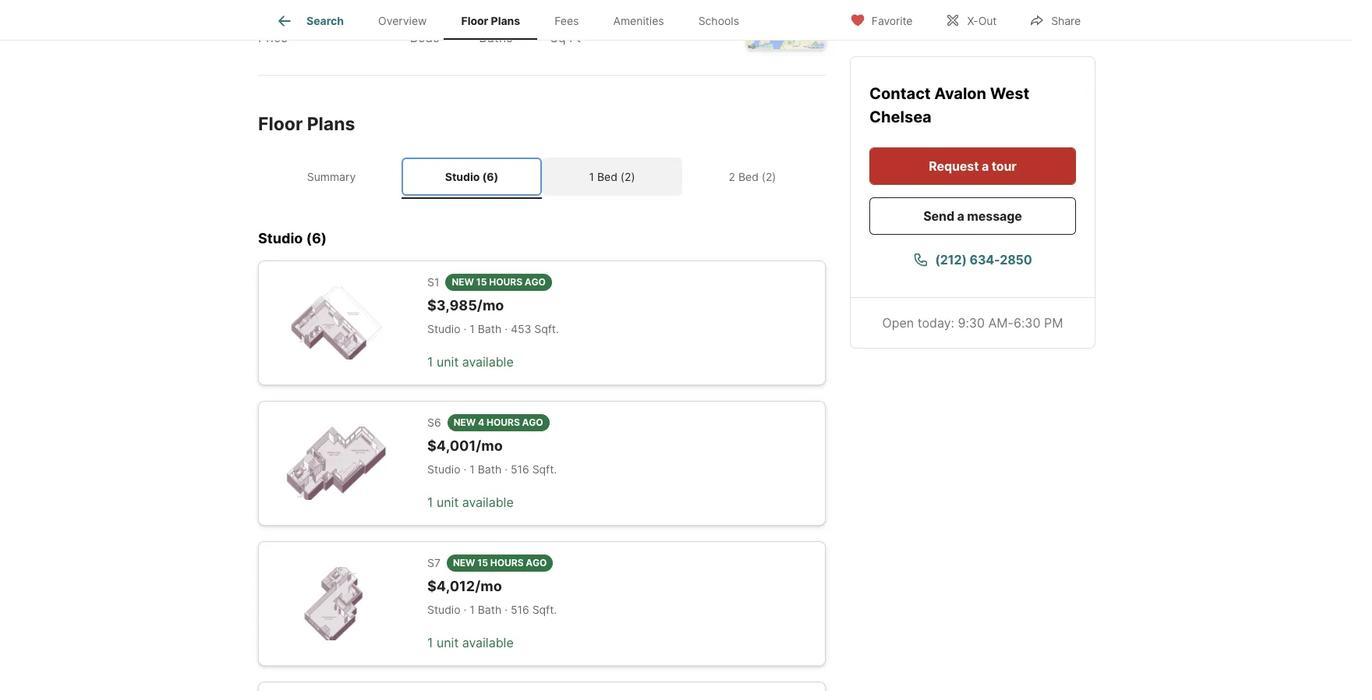 Task type: vqa. For each thing, say whether or not it's contained in the screenshot.
Amenities tab
yes



Task type: describe. For each thing, give the bounding box(es) containing it.
schools
[[699, 14, 740, 28]]

fees
[[555, 14, 579, 28]]

2 bed (2) tab
[[683, 157, 823, 196]]

1 unit available for $3,985/mo
[[428, 354, 514, 370]]

send
[[924, 208, 955, 224]]

1 unit available for $4,001/mo
[[428, 495, 514, 510]]

2 bed (2)
[[729, 170, 777, 183]]

beds
[[410, 29, 440, 45]]

sqft. for $3,985/mo
[[535, 322, 559, 336]]

634-
[[970, 252, 1000, 268]]

studio inside "studio (6)" tab
[[445, 170, 480, 183]]

new for $4,001/mo
[[454, 416, 476, 428]]

a for request
[[982, 158, 989, 174]]

1 bed (2) tab
[[542, 157, 683, 196]]

$3,985+
[[258, 5, 334, 27]]

15 for $4,012/mo
[[478, 557, 488, 569]]

s1 image
[[284, 286, 390, 359]]

2 inside tab
[[729, 170, 736, 183]]

am-
[[989, 315, 1014, 331]]

x-
[[968, 14, 979, 27]]

chelsea
[[870, 108, 932, 126]]

1 vertical spatial (6)
[[306, 230, 327, 247]]

avalon west chelsea
[[870, 84, 1030, 126]]

share button
[[1017, 4, 1095, 36]]

$4,001/mo
[[428, 438, 503, 454]]

0 horizontal spatial floor
[[258, 113, 303, 135]]

(2) for 1 bed (2)
[[621, 170, 635, 183]]

available for $4,012/mo
[[462, 635, 514, 651]]

amenities tab
[[596, 2, 682, 40]]

price
[[258, 29, 288, 45]]

(212) 634-2850
[[936, 252, 1033, 268]]

2850
[[1000, 252, 1033, 268]]

out
[[979, 14, 997, 27]]

bath for $3,985/mo
[[478, 322, 502, 336]]

0-
[[410, 5, 431, 27]]

hours for $4,001/mo
[[487, 416, 520, 428]]

studio (6) tab
[[402, 157, 542, 196]]

s7 image
[[284, 567, 390, 640]]

ago for $4,012/mo
[[526, 557, 547, 569]]

/mo
[[338, 5, 373, 27]]

516 for $4,001/mo
[[511, 463, 530, 476]]

s6 image
[[284, 427, 390, 500]]

unit for $4,001/mo
[[437, 495, 459, 510]]

sqft. for $4,001/mo
[[533, 463, 557, 476]]

453-
[[550, 5, 594, 27]]

(212) 634-2850 link
[[870, 241, 1077, 279]]

1,247
[[594, 5, 642, 27]]

(212)
[[936, 252, 967, 268]]

floor plans inside tab
[[461, 14, 521, 28]]

request a tour button
[[870, 147, 1077, 185]]

studio · 1 bath · 516 sqft. for $4,012/mo
[[428, 603, 557, 617]]

tab list containing summary
[[258, 154, 826, 199]]

favorite button
[[837, 4, 926, 36]]

summary tab
[[261, 157, 402, 196]]

bed for 2
[[739, 170, 759, 183]]

453-1,247 sq ft
[[550, 5, 642, 45]]

open today: 9:30 am-6:30 pm
[[883, 315, 1064, 331]]

(212) 634-2850 button
[[870, 241, 1077, 279]]

tab list containing search
[[258, 0, 769, 40]]

ago for $4,001/mo
[[522, 416, 544, 428]]

hours for $4,012/mo
[[491, 557, 524, 569]]



Task type: locate. For each thing, give the bounding box(es) containing it.
tab list
[[258, 0, 769, 40], [258, 154, 826, 199]]

15 up $3,985/mo
[[477, 276, 487, 288]]

hours
[[489, 276, 523, 288], [487, 416, 520, 428], [491, 557, 524, 569]]

1 unit available down studio · 1 bath · 453 sqft.
[[428, 354, 514, 370]]

1 horizontal spatial studio (6)
[[445, 170, 499, 183]]

1 vertical spatial studio · 1 bath · 516 sqft.
[[428, 603, 557, 617]]

1 horizontal spatial 2
[[496, 5, 507, 27]]

1 unit from the top
[[437, 354, 459, 370]]

sqft.
[[535, 322, 559, 336], [533, 463, 557, 476], [533, 603, 557, 617]]

1 vertical spatial sqft.
[[533, 463, 557, 476]]

available down '$4,012/mo' in the left bottom of the page
[[462, 635, 514, 651]]

1 available from the top
[[462, 354, 514, 370]]

2 vertical spatial sqft.
[[533, 603, 557, 617]]

0 horizontal spatial floor plans
[[258, 113, 355, 135]]

1 vertical spatial 516
[[511, 603, 530, 617]]

favorite
[[872, 14, 913, 27]]

1 vertical spatial unit
[[437, 495, 459, 510]]

plans up baths
[[491, 14, 521, 28]]

1 unit available down '$4,012/mo' in the left bottom of the page
[[428, 635, 514, 651]]

request
[[929, 158, 979, 174]]

1 vertical spatial bath
[[478, 463, 502, 476]]

summary
[[307, 170, 356, 183]]

0 horizontal spatial plans
[[307, 113, 355, 135]]

a left tour
[[982, 158, 989, 174]]

1 horizontal spatial (6)
[[483, 170, 499, 183]]

1 1 unit available from the top
[[428, 354, 514, 370]]

1 horizontal spatial floor plans
[[461, 14, 521, 28]]

0 vertical spatial 516
[[511, 463, 530, 476]]

(2) inside 2 bed (2) tab
[[762, 170, 777, 183]]

plans inside tab
[[491, 14, 521, 28]]

2 vertical spatial ago
[[526, 557, 547, 569]]

new 15 hours ago
[[452, 276, 546, 288], [453, 557, 547, 569]]

studio for $4,001/mo
[[428, 463, 461, 476]]

0 vertical spatial bath
[[478, 322, 502, 336]]

new 4 hours ago
[[454, 416, 544, 428]]

15 for $3,985/mo
[[477, 276, 487, 288]]

studio · 1 bath · 516 sqft. down '$4,012/mo' in the left bottom of the page
[[428, 603, 557, 617]]

1 horizontal spatial a
[[982, 158, 989, 174]]

(6)
[[483, 170, 499, 183], [306, 230, 327, 247]]

2 vertical spatial hours
[[491, 557, 524, 569]]

bath down '$4,012/mo' in the left bottom of the page
[[478, 603, 502, 617]]

0 horizontal spatial bed
[[598, 170, 618, 183]]

unit for $4,012/mo
[[437, 635, 459, 651]]

baths
[[479, 29, 513, 45]]

map entry image
[[747, 0, 825, 49]]

1 vertical spatial available
[[462, 495, 514, 510]]

0 vertical spatial 1 unit available
[[428, 354, 514, 370]]

2 vertical spatial new
[[453, 557, 476, 569]]

plans up summary
[[307, 113, 355, 135]]

message
[[968, 208, 1023, 224]]

2 1 unit available from the top
[[428, 495, 514, 510]]

bed
[[598, 170, 618, 183], [739, 170, 759, 183]]

2 bed from the left
[[739, 170, 759, 183]]

2 for 0-
[[431, 5, 442, 27]]

amenities
[[614, 14, 664, 28]]

0 vertical spatial available
[[462, 354, 514, 370]]

(2) for 2 bed (2)
[[762, 170, 777, 183]]

search
[[307, 14, 344, 28]]

0 vertical spatial new
[[452, 276, 474, 288]]

sq
[[550, 29, 566, 45]]

new 15 hours ago up $3,985/mo
[[452, 276, 546, 288]]

available down '$4,001/mo'
[[462, 495, 514, 510]]

unit down '$4,001/mo'
[[437, 495, 459, 510]]

unit down '$4,012/mo' in the left bottom of the page
[[437, 635, 459, 651]]

ago for $3,985/mo
[[525, 276, 546, 288]]

0 vertical spatial new 15 hours ago
[[452, 276, 546, 288]]

0 horizontal spatial 2
[[431, 5, 442, 27]]

x-out
[[968, 14, 997, 27]]

bed for 1
[[598, 170, 618, 183]]

0 vertical spatial unit
[[437, 354, 459, 370]]

1 horizontal spatial plans
[[491, 14, 521, 28]]

2 for 1-
[[496, 5, 507, 27]]

studio · 1 bath · 516 sqft. for $4,001/mo
[[428, 463, 557, 476]]

today:
[[918, 315, 955, 331]]

new up '$4,012/mo' in the left bottom of the page
[[453, 557, 476, 569]]

3 bath from the top
[[478, 603, 502, 617]]

send a message
[[924, 208, 1023, 224]]

studio · 1 bath · 516 sqft.
[[428, 463, 557, 476], [428, 603, 557, 617]]

0 vertical spatial a
[[982, 158, 989, 174]]

1 unit available down '$4,001/mo'
[[428, 495, 514, 510]]

bath
[[478, 322, 502, 336], [478, 463, 502, 476], [478, 603, 502, 617]]

$3,985+ /mo price
[[258, 5, 373, 45]]

hours right '4'
[[487, 416, 520, 428]]

2 vertical spatial 1 unit available
[[428, 635, 514, 651]]

2 516 from the top
[[511, 603, 530, 617]]

453
[[511, 322, 532, 336]]

3 available from the top
[[462, 635, 514, 651]]

plans
[[491, 14, 521, 28], [307, 113, 355, 135]]

new
[[452, 276, 474, 288], [454, 416, 476, 428], [453, 557, 476, 569]]

2 unit from the top
[[437, 495, 459, 510]]

1-2 baths
[[479, 5, 513, 45]]

west
[[991, 84, 1030, 103]]

available
[[462, 354, 514, 370], [462, 495, 514, 510], [462, 635, 514, 651]]

studio (6)
[[445, 170, 499, 183], [258, 230, 327, 247]]

available for $4,001/mo
[[462, 495, 514, 510]]

4
[[478, 416, 485, 428]]

1 unit available
[[428, 354, 514, 370], [428, 495, 514, 510], [428, 635, 514, 651]]

0 vertical spatial tab list
[[258, 0, 769, 40]]

hours up $3,985/mo
[[489, 276, 523, 288]]

2 bath from the top
[[478, 463, 502, 476]]

0 vertical spatial hours
[[489, 276, 523, 288]]

1 horizontal spatial floor
[[461, 14, 489, 28]]

0 horizontal spatial a
[[958, 208, 965, 224]]

request a tour
[[929, 158, 1017, 174]]

0 horizontal spatial studio (6)
[[258, 230, 327, 247]]

0 vertical spatial floor plans
[[461, 14, 521, 28]]

0 vertical spatial studio (6)
[[445, 170, 499, 183]]

floor plans up baths
[[461, 14, 521, 28]]

ago
[[525, 276, 546, 288], [522, 416, 544, 428], [526, 557, 547, 569]]

1 vertical spatial tab list
[[258, 154, 826, 199]]

1 516 from the top
[[511, 463, 530, 476]]

3 1 unit available from the top
[[428, 635, 514, 651]]

s1
[[428, 275, 440, 288]]

2 vertical spatial unit
[[437, 635, 459, 651]]

a for send
[[958, 208, 965, 224]]

2 available from the top
[[462, 495, 514, 510]]

fees tab
[[538, 2, 596, 40]]

1 vertical spatial plans
[[307, 113, 355, 135]]

1 vertical spatial 1 unit available
[[428, 495, 514, 510]]

1 vertical spatial a
[[958, 208, 965, 224]]

1 unit available for $4,012/mo
[[428, 635, 514, 651]]

hours up '$4,012/mo' in the left bottom of the page
[[491, 557, 524, 569]]

2 inside 1-2 baths
[[496, 5, 507, 27]]

2 inside 0-2 beds
[[431, 5, 442, 27]]

overview tab
[[361, 2, 444, 40]]

1 bed (2)
[[589, 170, 635, 183]]

516 for $4,012/mo
[[511, 603, 530, 617]]

open
[[883, 315, 915, 331]]

tour
[[992, 158, 1017, 174]]

unit for $3,985/mo
[[437, 354, 459, 370]]

avalon
[[935, 84, 987, 103]]

0-2 beds
[[410, 5, 442, 45]]

1-
[[479, 5, 496, 27]]

0 vertical spatial ago
[[525, 276, 546, 288]]

studio (6) inside tab
[[445, 170, 499, 183]]

0 vertical spatial studio · 1 bath · 516 sqft.
[[428, 463, 557, 476]]

a
[[982, 158, 989, 174], [958, 208, 965, 224]]

2 tab list from the top
[[258, 154, 826, 199]]

1 horizontal spatial bed
[[739, 170, 759, 183]]

floor inside tab
[[461, 14, 489, 28]]

new 15 hours ago for $4,012/mo
[[453, 557, 547, 569]]

floor up summary tab
[[258, 113, 303, 135]]

1 vertical spatial 15
[[478, 557, 488, 569]]

1 horizontal spatial (2)
[[762, 170, 777, 183]]

1 vertical spatial hours
[[487, 416, 520, 428]]

1 tab list from the top
[[258, 0, 769, 40]]

studio
[[445, 170, 480, 183], [258, 230, 303, 247], [428, 322, 461, 336], [428, 463, 461, 476], [428, 603, 461, 617]]

2 vertical spatial bath
[[478, 603, 502, 617]]

0 horizontal spatial (6)
[[306, 230, 327, 247]]

1 vertical spatial new 15 hours ago
[[453, 557, 547, 569]]

floor plans tab
[[444, 2, 538, 40]]

floor up baths
[[461, 14, 489, 28]]

2 vertical spatial available
[[462, 635, 514, 651]]

new 15 hours ago up '$4,012/mo' in the left bottom of the page
[[453, 557, 547, 569]]

s6
[[428, 416, 441, 429]]

x-out button
[[933, 4, 1011, 36]]

15
[[477, 276, 487, 288], [478, 557, 488, 569]]

15 up '$4,012/mo' in the left bottom of the page
[[478, 557, 488, 569]]

overview
[[378, 14, 427, 28]]

floor plans up summary
[[258, 113, 355, 135]]

(6) inside tab
[[483, 170, 499, 183]]

hours for $3,985/mo
[[489, 276, 523, 288]]

(2)
[[621, 170, 635, 183], [762, 170, 777, 183]]

a inside button
[[958, 208, 965, 224]]

$3,985/mo
[[428, 297, 504, 313]]

(2) inside 1 bed (2) tab
[[621, 170, 635, 183]]

1 vertical spatial studio (6)
[[258, 230, 327, 247]]

studio · 1 bath · 453 sqft.
[[428, 322, 559, 336]]

1 inside tab
[[589, 170, 595, 183]]

2 studio · 1 bath · 516 sqft. from the top
[[428, 603, 557, 617]]

studio for $3,985/mo
[[428, 322, 461, 336]]

floor plans
[[461, 14, 521, 28], [258, 113, 355, 135]]

1 vertical spatial floor
[[258, 113, 303, 135]]

3 unit from the top
[[437, 635, 459, 651]]

share
[[1052, 14, 1081, 27]]

1 studio · 1 bath · 516 sqft. from the top
[[428, 463, 557, 476]]

bath for $4,012/mo
[[478, 603, 502, 617]]

1 vertical spatial ago
[[522, 416, 544, 428]]

1 (2) from the left
[[621, 170, 635, 183]]

0 vertical spatial sqft.
[[535, 322, 559, 336]]

0 horizontal spatial (2)
[[621, 170, 635, 183]]

available for $3,985/mo
[[462, 354, 514, 370]]

floor
[[461, 14, 489, 28], [258, 113, 303, 135]]

new for $4,012/mo
[[453, 557, 476, 569]]

2
[[431, 5, 442, 27], [496, 5, 507, 27], [729, 170, 736, 183]]

6:30
[[1014, 315, 1041, 331]]

a right "send"
[[958, 208, 965, 224]]

ft
[[570, 29, 581, 45]]

schools tab
[[682, 2, 757, 40]]

1 bath from the top
[[478, 322, 502, 336]]

new for $3,985/mo
[[452, 276, 474, 288]]

sqft. for $4,012/mo
[[533, 603, 557, 617]]

0 vertical spatial floor
[[461, 14, 489, 28]]

available down studio · 1 bath · 453 sqft.
[[462, 354, 514, 370]]

contact
[[870, 84, 935, 103]]

pm
[[1045, 315, 1064, 331]]

2 horizontal spatial 2
[[729, 170, 736, 183]]

new left '4'
[[454, 416, 476, 428]]

unit down studio · 1 bath · 453 sqft.
[[437, 354, 459, 370]]

9:30
[[958, 315, 985, 331]]

1 vertical spatial new
[[454, 416, 476, 428]]

0 vertical spatial (6)
[[483, 170, 499, 183]]

bath down '$4,001/mo'
[[478, 463, 502, 476]]

2 (2) from the left
[[762, 170, 777, 183]]

studio for $4,012/mo
[[428, 603, 461, 617]]

0 vertical spatial 15
[[477, 276, 487, 288]]

1 bed from the left
[[598, 170, 618, 183]]

new 15 hours ago for $3,985/mo
[[452, 276, 546, 288]]

studio · 1 bath · 516 sqft. down '$4,001/mo'
[[428, 463, 557, 476]]

bath for $4,001/mo
[[478, 463, 502, 476]]

send a message button
[[870, 197, 1077, 235]]

·
[[464, 322, 467, 336], [505, 322, 508, 336], [464, 463, 467, 476], [505, 463, 508, 476], [464, 603, 467, 617], [505, 603, 508, 617]]

516
[[511, 463, 530, 476], [511, 603, 530, 617]]

$4,012/mo
[[428, 578, 502, 594]]

1 vertical spatial floor plans
[[258, 113, 355, 135]]

a inside "button"
[[982, 158, 989, 174]]

0 vertical spatial plans
[[491, 14, 521, 28]]

search link
[[275, 12, 344, 30]]

new up $3,985/mo
[[452, 276, 474, 288]]

1
[[589, 170, 595, 183], [470, 322, 475, 336], [428, 354, 433, 370], [470, 463, 475, 476], [428, 495, 433, 510], [470, 603, 475, 617], [428, 635, 433, 651]]

bath left the 453
[[478, 322, 502, 336]]

s7
[[428, 556, 441, 569]]

unit
[[437, 354, 459, 370], [437, 495, 459, 510], [437, 635, 459, 651]]



